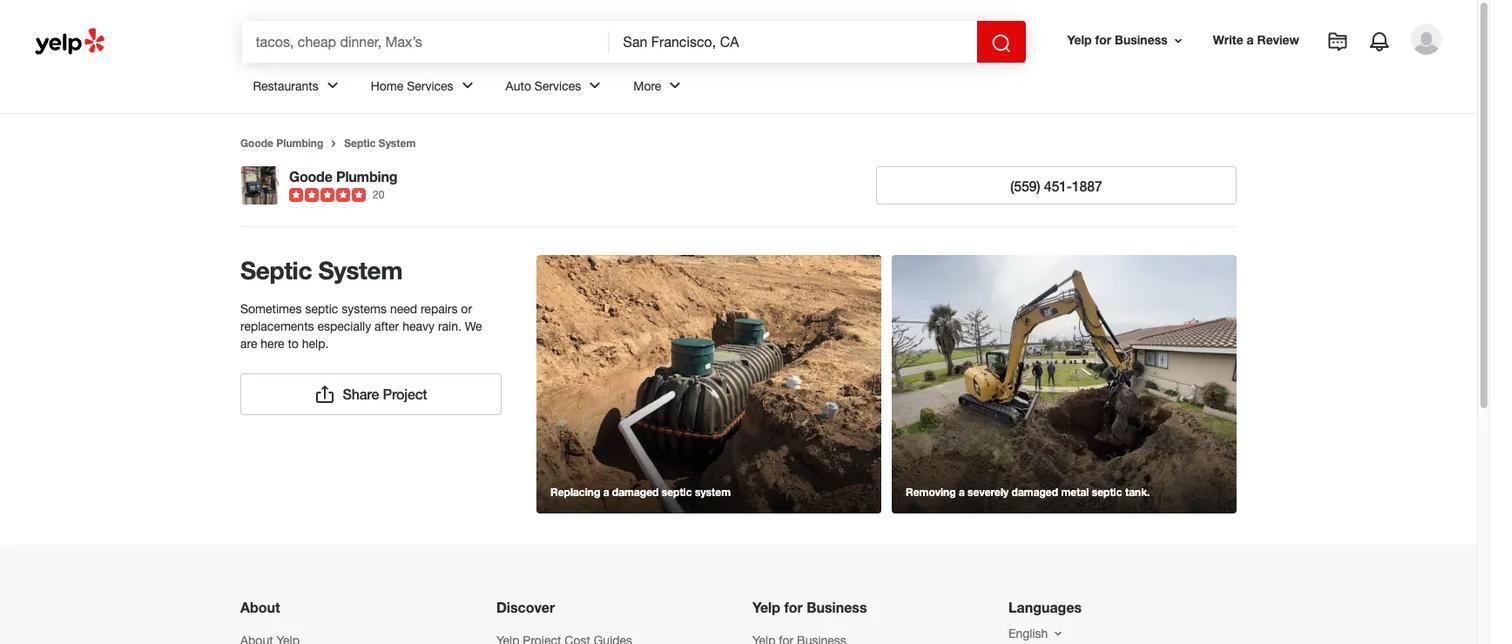 Task type: locate. For each thing, give the bounding box(es) containing it.
system up 20
[[379, 137, 416, 150]]

yelp
[[1067, 33, 1092, 47], [752, 599, 780, 616]]

2 24 chevron down v2 image from the left
[[665, 75, 686, 96]]

0 vertical spatial septic system
[[344, 137, 416, 150]]

none field up home services
[[256, 32, 595, 51]]

0 horizontal spatial yelp for business
[[752, 599, 867, 616]]

septic
[[344, 137, 376, 150], [240, 256, 312, 285]]

system up systems
[[318, 256, 402, 285]]

septic system up septic
[[240, 256, 402, 285]]

discover
[[496, 599, 555, 616]]

1 horizontal spatial 24 chevron down v2 image
[[665, 75, 686, 96]]

0 horizontal spatial 24 chevron down v2 image
[[457, 75, 478, 96]]

share
[[343, 386, 379, 403]]

0 vertical spatial business
[[1115, 33, 1168, 47]]

goode
[[240, 137, 273, 150], [289, 168, 332, 185]]

24 chevron down v2 image right more
[[665, 75, 686, 96]]

goode plumbing
[[240, 137, 323, 150], [289, 168, 397, 185]]

user actions element
[[1053, 22, 1467, 129]]

septic right 16 chevron right v2 icon
[[344, 137, 376, 150]]

goode up 5 star rating image
[[289, 168, 332, 185]]

24 chevron down v2 image left auto
[[457, 75, 478, 96]]

16 chevron right v2 image
[[327, 137, 341, 150]]

1 vertical spatial septic
[[240, 256, 312, 285]]

1 none field from the left
[[256, 32, 595, 51]]

plumbing
[[276, 137, 323, 150], [336, 168, 397, 185]]

goode plumbing up 5 star rating image
[[289, 168, 397, 185]]

for inside button
[[1095, 33, 1111, 47]]

goode plumbing left 16 chevron right v2 icon
[[240, 137, 323, 150]]

more link
[[619, 63, 700, 113]]

16 chevron down v2 image down languages
[[1051, 627, 1065, 641]]

for
[[1095, 33, 1111, 47], [784, 599, 803, 616]]

septic system right 16 chevron right v2 icon
[[344, 137, 416, 150]]

24 chevron down v2 image inside restaurants link
[[322, 75, 343, 96]]

20
[[373, 189, 384, 201]]

(559) 451-1887
[[1010, 177, 1102, 194]]

24 chevron down v2 image inside home services "link"
[[457, 75, 478, 96]]

goode down restaurants
[[240, 137, 273, 150]]

1 horizontal spatial business
[[1115, 33, 1168, 47]]

auto
[[506, 79, 531, 93]]

1 horizontal spatial goode
[[289, 168, 332, 185]]

1 horizontal spatial none field
[[623, 32, 963, 51]]

septic up sometimes
[[240, 256, 312, 285]]

review
[[1257, 33, 1299, 47]]

24 chevron down v2 image
[[457, 75, 478, 96], [585, 75, 605, 96]]

0 vertical spatial septic
[[344, 137, 376, 150]]

more
[[633, 79, 661, 93]]

1 vertical spatial goode
[[289, 168, 332, 185]]

goode for topmost goode plumbing link
[[240, 137, 273, 150]]

16 chevron down v2 image
[[1171, 34, 1185, 48], [1051, 627, 1065, 641]]

0 vertical spatial plumbing
[[276, 137, 323, 150]]

Near text field
[[623, 32, 963, 51]]

1 horizontal spatial for
[[1095, 33, 1111, 47]]

24 share v2 image
[[315, 384, 336, 405]]

yelp inside yelp for business button
[[1067, 33, 1092, 47]]

0 vertical spatial system
[[379, 137, 416, 150]]

goode plumbing link
[[240, 137, 323, 150], [289, 166, 397, 187]]

removing a severely damaged metal septic tank. image
[[892, 256, 1237, 514]]

to
[[288, 337, 299, 351]]

none field find
[[256, 32, 595, 51]]

(559) 451-1887 button
[[876, 166, 1237, 205]]

are
[[240, 337, 257, 351]]

none field up business categories "element"
[[623, 32, 963, 51]]

services
[[407, 79, 453, 93], [535, 79, 581, 93]]

plumbing left 16 chevron right v2 icon
[[276, 137, 323, 150]]

sometimes
[[240, 303, 302, 316]]

projects image
[[1327, 31, 1348, 52]]

1 horizontal spatial services
[[535, 79, 581, 93]]

services right home
[[407, 79, 453, 93]]

24 chevron down v2 image inside auto services link
[[585, 75, 605, 96]]

1 vertical spatial 16 chevron down v2 image
[[1051, 627, 1065, 641]]

1 services from the left
[[407, 79, 453, 93]]

0 horizontal spatial 16 chevron down v2 image
[[1051, 627, 1065, 641]]

write
[[1213, 33, 1243, 47]]

especially
[[317, 320, 371, 334]]

replacing a damaged septic system image
[[536, 256, 881, 514]]

0 horizontal spatial business
[[807, 599, 867, 616]]

1 24 chevron down v2 image from the left
[[322, 75, 343, 96]]

16 chevron down v2 image inside yelp for business button
[[1171, 34, 1185, 48]]

plumbing for the bottom goode plumbing link
[[336, 168, 397, 185]]

24 chevron down v2 image for restaurants
[[322, 75, 343, 96]]

0 horizontal spatial septic
[[240, 256, 312, 285]]

1 horizontal spatial 16 chevron down v2 image
[[1171, 34, 1185, 48]]

1 24 chevron down v2 image from the left
[[457, 75, 478, 96]]

0 vertical spatial goode
[[240, 137, 273, 150]]

after
[[374, 320, 399, 334]]

1 vertical spatial business
[[807, 599, 867, 616]]

None field
[[256, 32, 595, 51], [623, 32, 963, 51]]

2 24 chevron down v2 image from the left
[[585, 75, 605, 96]]

16 chevron down v2 image left write at the right of the page
[[1171, 34, 1185, 48]]

septic system
[[344, 137, 416, 150], [240, 256, 402, 285]]

1 vertical spatial septic system
[[240, 256, 402, 285]]

0 vertical spatial 16 chevron down v2 image
[[1171, 34, 1185, 48]]

1 horizontal spatial 24 chevron down v2 image
[[585, 75, 605, 96]]

24 chevron down v2 image for more
[[665, 75, 686, 96]]

system
[[379, 137, 416, 150], [318, 256, 402, 285]]

0 vertical spatial yelp
[[1067, 33, 1092, 47]]

home services link
[[357, 63, 492, 113]]

0 vertical spatial yelp for business
[[1067, 33, 1168, 47]]

about
[[240, 599, 280, 616]]

project
[[383, 386, 427, 403]]

goode plumbing link up 5 star rating image
[[289, 166, 397, 187]]

24 chevron down v2 image right auto services
[[585, 75, 605, 96]]

0 horizontal spatial none field
[[256, 32, 595, 51]]

1 horizontal spatial plumbing
[[336, 168, 397, 185]]

english button
[[1008, 626, 1065, 641]]

here
[[261, 337, 284, 351]]

24 chevron down v2 image
[[322, 75, 343, 96], [665, 75, 686, 96]]

2 services from the left
[[535, 79, 581, 93]]

plumbing up 20
[[336, 168, 397, 185]]

1 horizontal spatial septic
[[344, 137, 376, 150]]

0 horizontal spatial goode
[[240, 137, 273, 150]]

business
[[1115, 33, 1168, 47], [807, 599, 867, 616]]

goode plumbing link left 16 chevron right v2 icon
[[240, 137, 323, 150]]

services right auto
[[535, 79, 581, 93]]

0 vertical spatial goode plumbing link
[[240, 137, 323, 150]]

0 horizontal spatial services
[[407, 79, 453, 93]]

24 chevron down v2 image right restaurants
[[322, 75, 343, 96]]

0 horizontal spatial yelp
[[752, 599, 780, 616]]

services inside "link"
[[407, 79, 453, 93]]

1 vertical spatial plumbing
[[336, 168, 397, 185]]

1 vertical spatial goode plumbing link
[[289, 166, 397, 187]]

business inside button
[[1115, 33, 1168, 47]]

1 vertical spatial yelp
[[752, 599, 780, 616]]

0 horizontal spatial for
[[784, 599, 803, 616]]

yelp for business
[[1067, 33, 1168, 47], [752, 599, 867, 616]]

16 chevron down v2 image inside 'english' "popup button"
[[1051, 627, 1065, 641]]

2 none field from the left
[[623, 32, 963, 51]]

english
[[1008, 627, 1048, 641]]

0 horizontal spatial 24 chevron down v2 image
[[322, 75, 343, 96]]

0 vertical spatial for
[[1095, 33, 1111, 47]]

yelp for business inside button
[[1067, 33, 1168, 47]]

0 horizontal spatial plumbing
[[276, 137, 323, 150]]

rain.
[[438, 320, 461, 334]]

1 horizontal spatial yelp for business
[[1067, 33, 1168, 47]]

a
[[1247, 33, 1254, 47]]

home services
[[371, 79, 453, 93]]

1 horizontal spatial yelp
[[1067, 33, 1092, 47]]

None search field
[[242, 21, 1029, 63]]

24 chevron down v2 image inside more link
[[665, 75, 686, 96]]



Task type: describe. For each thing, give the bounding box(es) containing it.
share project button
[[240, 374, 502, 416]]

nolan p. image
[[1411, 24, 1442, 55]]

we
[[465, 320, 482, 334]]

16 chevron down v2 image for yelp for business
[[1171, 34, 1185, 48]]

heavy
[[402, 320, 435, 334]]

1887
[[1072, 177, 1102, 194]]

restaurants link
[[239, 63, 357, 113]]

0 vertical spatial goode plumbing
[[240, 137, 323, 150]]

16 chevron down v2 image for english
[[1051, 627, 1065, 641]]

5 star rating image
[[289, 188, 366, 202]]

1 vertical spatial goode plumbing
[[289, 168, 397, 185]]

write a review
[[1213, 33, 1299, 47]]

goode for the bottom goode plumbing link
[[289, 168, 332, 185]]

1 vertical spatial yelp for business
[[752, 599, 867, 616]]

services for auto services
[[535, 79, 581, 93]]

yelp for business button
[[1060, 25, 1192, 56]]

or
[[461, 303, 472, 316]]

auto services
[[506, 79, 581, 93]]

systems
[[342, 303, 387, 316]]

business categories element
[[239, 63, 1442, 113]]

septic
[[305, 303, 338, 316]]

sometimes septic systems need repairs or replacements especially after heavy rain. we are here to help.
[[240, 303, 482, 351]]

help.
[[302, 337, 329, 351]]

need
[[390, 303, 417, 316]]

1 vertical spatial system
[[318, 256, 402, 285]]

restaurants
[[253, 79, 318, 93]]

home
[[371, 79, 403, 93]]

24 chevron down v2 image for auto services
[[585, 75, 605, 96]]

none field near
[[623, 32, 963, 51]]

notifications image
[[1369, 31, 1390, 52]]

replacements
[[240, 320, 314, 334]]

451-
[[1044, 177, 1072, 194]]

repairs
[[421, 303, 458, 316]]

services for home services
[[407, 79, 453, 93]]

(559)
[[1010, 177, 1040, 194]]

share project
[[343, 386, 427, 403]]

Find text field
[[256, 32, 595, 51]]

write a review link
[[1206, 25, 1306, 56]]

24 chevron down v2 image for home services
[[457, 75, 478, 96]]

plumbing for topmost goode plumbing link
[[276, 137, 323, 150]]

search image
[[991, 33, 1012, 54]]

auto services link
[[492, 63, 619, 113]]

1 vertical spatial for
[[784, 599, 803, 616]]

languages
[[1008, 599, 1082, 616]]



Task type: vqa. For each thing, say whether or not it's contained in the screenshot.
Filter Reviews By 4 Stars Rating element
no



